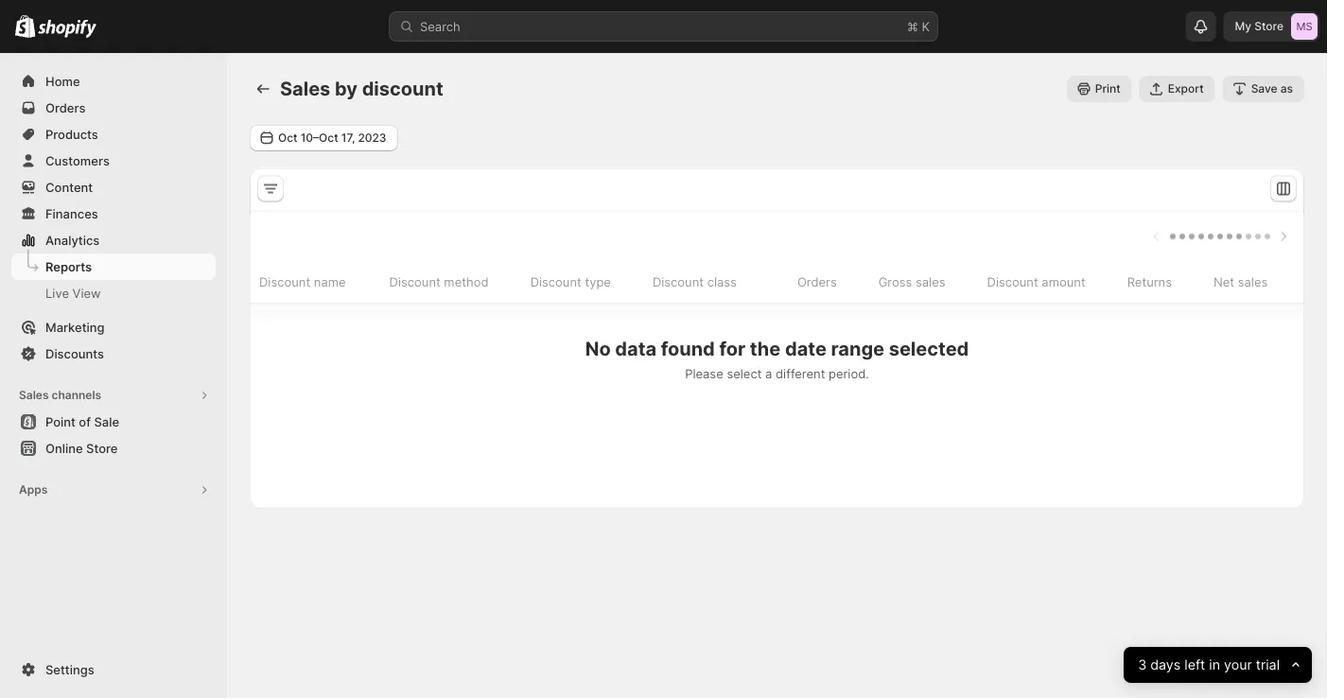 Task type: vqa. For each thing, say whether or not it's contained in the screenshot.
Orders link
yes



Task type: describe. For each thing, give the bounding box(es) containing it.
for
[[720, 337, 746, 361]]

sale
[[94, 415, 119, 429]]

save as button
[[1223, 76, 1305, 102]]

class
[[708, 274, 737, 289]]

export
[[1169, 82, 1204, 96]]

oct 10–oct 17, 2023
[[278, 131, 387, 145]]

net
[[1214, 274, 1235, 289]]

date
[[785, 337, 827, 361]]

discount
[[362, 77, 444, 100]]

⌘
[[908, 19, 919, 34]]

discount for discount method button on the left top
[[390, 274, 441, 289]]

point of sale button
[[0, 409, 227, 435]]

point of sale
[[45, 415, 119, 429]]

returns button
[[1106, 264, 1175, 300]]

live
[[45, 286, 69, 300]]

point of sale link
[[11, 409, 216, 435]]

my store image
[[1292, 13, 1318, 40]]

print
[[1096, 82, 1121, 96]]

apps
[[19, 483, 48, 497]]

my store
[[1236, 19, 1284, 33]]

⌘ k
[[908, 19, 930, 34]]

in
[[1210, 657, 1221, 673]]

channels
[[52, 389, 101, 402]]

discount for first the discount name button from right
[[261, 274, 312, 289]]

save
[[1252, 82, 1278, 96]]

shopify image
[[15, 15, 35, 38]]

settings link
[[11, 657, 216, 683]]

trial
[[1256, 657, 1280, 673]]

marketing link
[[11, 314, 216, 341]]

0 vertical spatial orders
[[45, 100, 86, 115]]

discounts link
[[11, 341, 216, 367]]

discount for discount class button
[[653, 274, 704, 289]]

method
[[444, 274, 489, 289]]

name for first the discount name button from right
[[316, 274, 348, 289]]

live view link
[[11, 280, 216, 307]]

apps button
[[11, 477, 216, 503]]

gross
[[879, 274, 913, 289]]

range
[[831, 337, 885, 361]]

point
[[45, 415, 76, 429]]

marketing
[[45, 320, 105, 335]]

online store button
[[0, 435, 227, 462]]

sales for sales channels
[[19, 389, 49, 402]]

as
[[1281, 82, 1294, 96]]

orders inside button
[[798, 274, 837, 289]]

products
[[45, 127, 98, 141]]

net sales
[[1214, 274, 1268, 289]]

oct
[[278, 131, 298, 145]]

print button
[[1067, 76, 1133, 102]]

home link
[[11, 68, 216, 95]]

found
[[661, 337, 715, 361]]

export button
[[1140, 76, 1216, 102]]

selected
[[889, 337, 969, 361]]

sales for gross sales
[[916, 274, 946, 289]]

different
[[776, 366, 826, 381]]

a
[[766, 366, 773, 381]]

amount
[[1042, 274, 1086, 289]]

net sales button
[[1192, 264, 1271, 300]]

reports link
[[11, 254, 216, 280]]

sales channels
[[19, 389, 101, 402]]

online store
[[45, 441, 118, 456]]

type
[[585, 274, 611, 289]]

online store link
[[11, 435, 216, 462]]

discount for discount amount button
[[988, 274, 1039, 289]]

shi
[[1310, 274, 1328, 289]]

discount type
[[531, 274, 611, 289]]

10–oct
[[301, 131, 338, 145]]

orders button
[[776, 264, 840, 300]]

content link
[[11, 174, 216, 201]]

store for online store
[[86, 441, 118, 456]]

products link
[[11, 121, 216, 148]]

no
[[586, 337, 611, 361]]

analytics link
[[11, 227, 216, 254]]

orders link
[[11, 95, 216, 121]]

gross sales button
[[857, 264, 949, 300]]

3 days left in your trial button
[[1124, 647, 1313, 683]]



Task type: locate. For each thing, give the bounding box(es) containing it.
reports
[[45, 259, 92, 274]]

orders
[[45, 100, 86, 115], [798, 274, 837, 289]]

data
[[615, 337, 657, 361]]

customers link
[[11, 148, 216, 174]]

1 horizontal spatial orders
[[798, 274, 837, 289]]

shi button
[[1288, 264, 1328, 300]]

0 vertical spatial store
[[1255, 19, 1284, 33]]

discounts
[[45, 346, 104, 361]]

orders up date
[[798, 274, 837, 289]]

discount amount button
[[966, 264, 1089, 300]]

3 discount from the left
[[390, 274, 441, 289]]

sales right net at the right top of page
[[1239, 274, 1268, 289]]

home
[[45, 74, 80, 88]]

left
[[1185, 657, 1206, 673]]

days
[[1151, 657, 1181, 673]]

customers
[[45, 153, 110, 168]]

discount class
[[653, 274, 737, 289]]

discount
[[259, 274, 311, 289], [261, 274, 312, 289], [390, 274, 441, 289], [531, 274, 582, 289], [653, 274, 704, 289], [988, 274, 1039, 289]]

sales by discount
[[280, 77, 444, 100]]

shopify image
[[38, 19, 97, 38]]

1 vertical spatial orders
[[798, 274, 837, 289]]

discount name button
[[256, 264, 368, 300], [258, 264, 370, 300]]

discount name for 1st the discount name button
[[259, 274, 346, 289]]

6 discount from the left
[[988, 274, 1039, 289]]

store right my
[[1255, 19, 1284, 33]]

0 horizontal spatial sales
[[19, 389, 49, 402]]

store
[[1255, 19, 1284, 33], [86, 441, 118, 456]]

gross sales
[[879, 274, 946, 289]]

sales up point
[[19, 389, 49, 402]]

1 horizontal spatial sales
[[1239, 274, 1268, 289]]

oct 10–oct 17, 2023 button
[[250, 125, 398, 151]]

store inside button
[[86, 441, 118, 456]]

discount inside discount method button
[[390, 274, 441, 289]]

17,
[[341, 131, 355, 145]]

discount inside discount amount button
[[988, 274, 1039, 289]]

discount inside discount type button
[[531, 274, 582, 289]]

discount amount
[[988, 274, 1086, 289]]

of
[[79, 415, 91, 429]]

finances link
[[11, 201, 216, 227]]

2 discount name button from the left
[[258, 264, 370, 300]]

no data found for the date range selected please select a different period.
[[586, 337, 969, 381]]

by
[[335, 77, 358, 100]]

my
[[1236, 19, 1252, 33]]

2023
[[358, 131, 387, 145]]

5 discount from the left
[[653, 274, 704, 289]]

3 days left in your trial
[[1139, 657, 1280, 673]]

name for 1st the discount name button
[[314, 274, 346, 289]]

your
[[1224, 657, 1253, 673]]

discount method
[[390, 274, 489, 289]]

discount method button
[[387, 264, 511, 300]]

sales
[[916, 274, 946, 289], [1239, 274, 1268, 289]]

1 discount name button from the left
[[256, 264, 368, 300]]

returns
[[1128, 274, 1173, 289]]

2 discount from the left
[[261, 274, 312, 289]]

period.
[[829, 366, 870, 381]]

discount class button
[[650, 264, 759, 300]]

0 vertical spatial sales
[[280, 77, 331, 100]]

0 horizontal spatial sales
[[916, 274, 946, 289]]

1 discount name from the left
[[259, 274, 346, 289]]

0 horizontal spatial orders
[[45, 100, 86, 115]]

1 horizontal spatial sales
[[280, 77, 331, 100]]

discount type button
[[528, 264, 633, 300]]

discount name for first the discount name button from right
[[261, 274, 348, 289]]

2 name from the left
[[316, 274, 348, 289]]

discount for 1st the discount name button
[[259, 274, 311, 289]]

3
[[1139, 657, 1147, 673]]

please
[[685, 366, 724, 381]]

store down sale
[[86, 441, 118, 456]]

settings
[[45, 662, 94, 677]]

1 name from the left
[[314, 274, 346, 289]]

1 vertical spatial sales
[[19, 389, 49, 402]]

live view
[[45, 286, 101, 300]]

sales for sales by discount
[[280, 77, 331, 100]]

sales channels button
[[11, 382, 216, 409]]

store for my store
[[1255, 19, 1284, 33]]

k
[[922, 19, 930, 34]]

the
[[750, 337, 781, 361]]

search
[[420, 19, 461, 34]]

2 sales from the left
[[1239, 274, 1268, 289]]

1 horizontal spatial store
[[1255, 19, 1284, 33]]

finances
[[45, 206, 98, 221]]

view
[[72, 286, 101, 300]]

discount name
[[259, 274, 346, 289], [261, 274, 348, 289]]

sales right gross
[[916, 274, 946, 289]]

0 horizontal spatial store
[[86, 441, 118, 456]]

orders down home
[[45, 100, 86, 115]]

1 discount from the left
[[259, 274, 311, 289]]

content
[[45, 180, 93, 194]]

discount inside discount class button
[[653, 274, 704, 289]]

analytics
[[45, 233, 100, 247]]

save as
[[1252, 82, 1294, 96]]

sales inside button
[[19, 389, 49, 402]]

select
[[727, 366, 762, 381]]

sales left by
[[280, 77, 331, 100]]

2 discount name from the left
[[261, 274, 348, 289]]

4 discount from the left
[[531, 274, 582, 289]]

online
[[45, 441, 83, 456]]

sales for net sales
[[1239, 274, 1268, 289]]

1 vertical spatial store
[[86, 441, 118, 456]]

1 sales from the left
[[916, 274, 946, 289]]

discount for discount type button
[[531, 274, 582, 289]]



